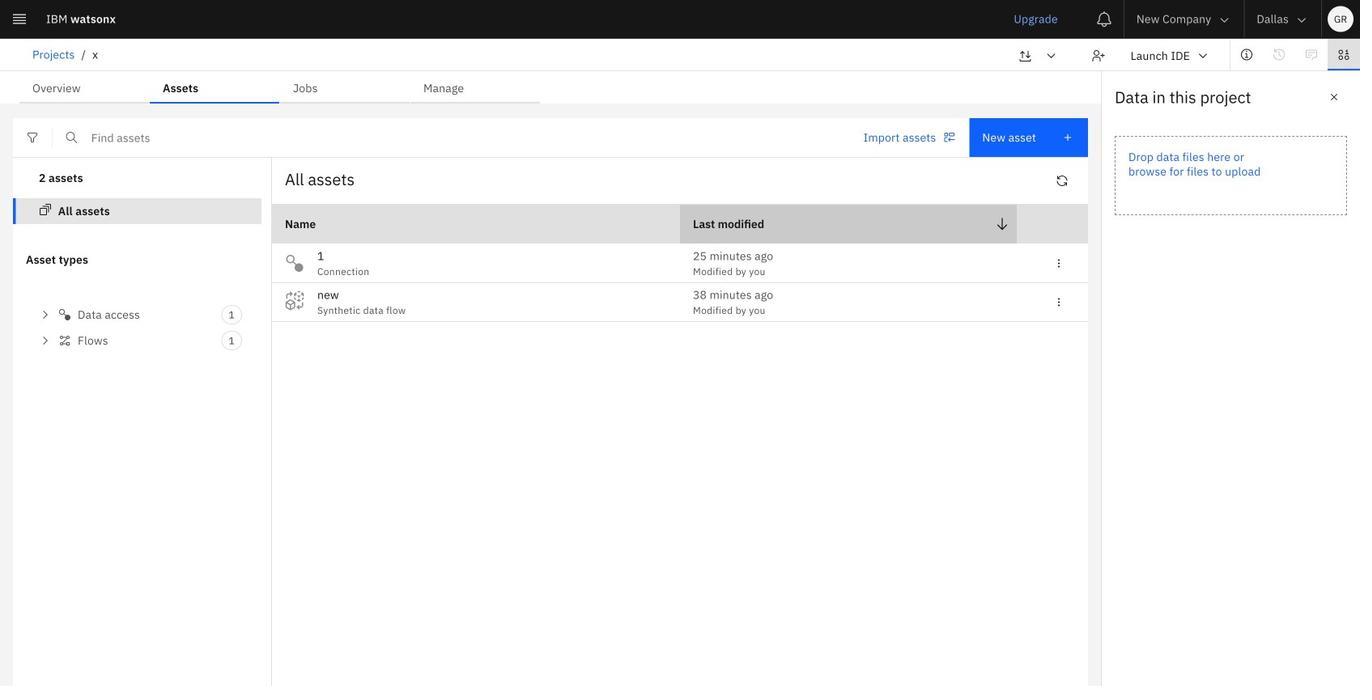 Task type: vqa. For each thing, say whether or not it's contained in the screenshot.
18th Row row from the bottom
no



Task type: locate. For each thing, give the bounding box(es) containing it.
arrow image
[[1218, 14, 1231, 27], [1295, 14, 1308, 27], [1045, 49, 1058, 62], [1197, 49, 1209, 62]]

pending collaborator table toolbar element
[[52, 605, 1308, 682]]

new company image
[[1217, 47, 1230, 60]]

import assets image
[[943, 131, 956, 144]]

None search field
[[52, 118, 850, 157]]

close image
[[1328, 91, 1341, 104]]

tab list
[[19, 71, 540, 104]]



Task type: describe. For each thing, give the bounding box(es) containing it.
delete asset? dialog
[[517, 246, 843, 402]]

notifications image
[[1096, 11, 1112, 27]]

global navigation element
[[0, 0, 1360, 686]]

Find assets text field
[[52, 118, 850, 157]]

action bar element
[[0, 39, 1360, 72]]

data panel element
[[1101, 71, 1360, 686]]

refresh image
[[1056, 174, 1069, 187]]

data image
[[1337, 48, 1350, 61]]

open and close overflow menu image
[[1052, 257, 1065, 270]]

open and close overflow menu image
[[1052, 296, 1065, 309]]

synthetic data flow image
[[285, 291, 304, 310]]



